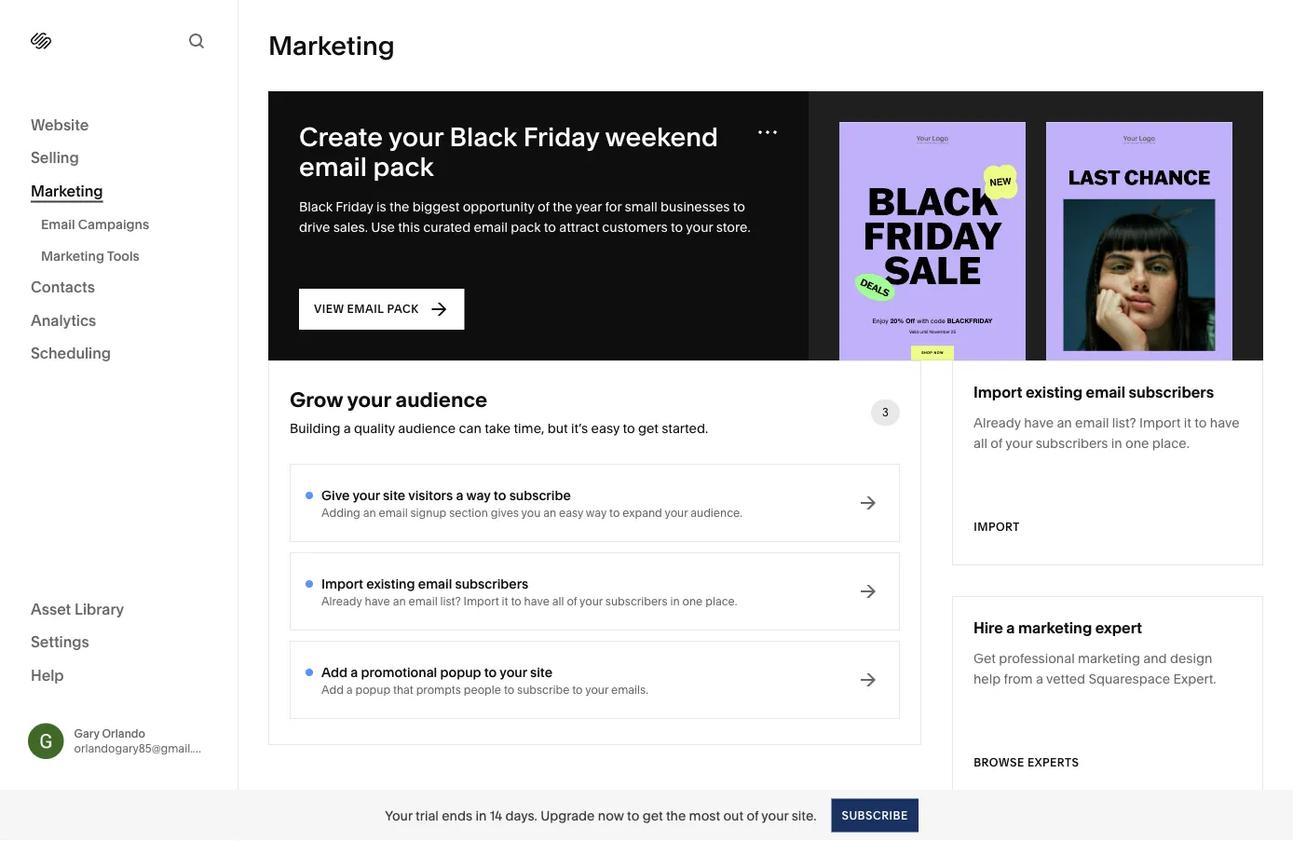 Task type: locate. For each thing, give the bounding box(es) containing it.
analytics
[[31, 311, 96, 329]]

email
[[41, 216, 75, 232]]

site.
[[792, 808, 817, 824]]

orlandogary85@gmail.com
[[74, 742, 216, 755]]

to
[[627, 808, 639, 824]]

marketing for marketing
[[31, 182, 103, 200]]

0 vertical spatial marketing
[[31, 182, 103, 200]]

marketing tools
[[41, 248, 140, 264]]

marketing
[[31, 182, 103, 200], [41, 248, 104, 264]]

contacts link
[[31, 277, 207, 299]]

your
[[761, 808, 789, 824]]

marketing up 'contacts'
[[41, 248, 104, 264]]

scheduling link
[[31, 343, 207, 365]]

subscribe button
[[832, 799, 918, 832]]

marketing up email
[[31, 182, 103, 200]]

get
[[643, 808, 663, 824]]

marketing inside marketing tools link
[[41, 248, 104, 264]]

1 vertical spatial marketing
[[41, 248, 104, 264]]

asset
[[31, 600, 71, 618]]

the
[[666, 808, 686, 824]]

your trial ends in 14 days. upgrade now to get the most out of your site.
[[385, 808, 817, 824]]

website link
[[31, 115, 207, 136]]

trial
[[416, 808, 439, 824]]

website
[[31, 116, 89, 134]]

asset library link
[[31, 599, 207, 621]]

marketing inside 'marketing' link
[[31, 182, 103, 200]]

of
[[747, 808, 759, 824]]



Task type: vqa. For each thing, say whether or not it's contained in the screenshot.
DISCOUNTS link
no



Task type: describe. For each thing, give the bounding box(es) containing it.
campaigns
[[78, 216, 149, 232]]

days.
[[505, 808, 537, 824]]

14
[[490, 808, 502, 824]]

out
[[723, 808, 744, 824]]

most
[[689, 808, 720, 824]]

email campaigns
[[41, 216, 149, 232]]

library
[[75, 600, 124, 618]]

your
[[385, 808, 412, 824]]

gary orlando orlandogary85@gmail.com
[[74, 727, 216, 755]]

tools
[[107, 248, 140, 264]]

now
[[598, 808, 624, 824]]

orlando
[[102, 727, 145, 740]]

contacts
[[31, 278, 95, 296]]

marketing tools link
[[41, 240, 217, 272]]

selling link
[[31, 148, 207, 170]]

analytics link
[[31, 310, 207, 332]]

subscribe
[[842, 809, 908, 822]]

in
[[476, 808, 487, 824]]

marketing for marketing tools
[[41, 248, 104, 264]]

ends
[[442, 808, 472, 824]]

upgrade
[[541, 808, 595, 824]]

marketing link
[[31, 181, 207, 203]]

help
[[31, 666, 64, 684]]

email campaigns link
[[41, 208, 217, 240]]

asset library
[[31, 600, 124, 618]]

help link
[[31, 665, 64, 686]]

settings
[[31, 633, 89, 651]]

selling
[[31, 149, 79, 167]]

settings link
[[31, 632, 207, 654]]

scheduling
[[31, 344, 111, 362]]

gary
[[74, 727, 99, 740]]



